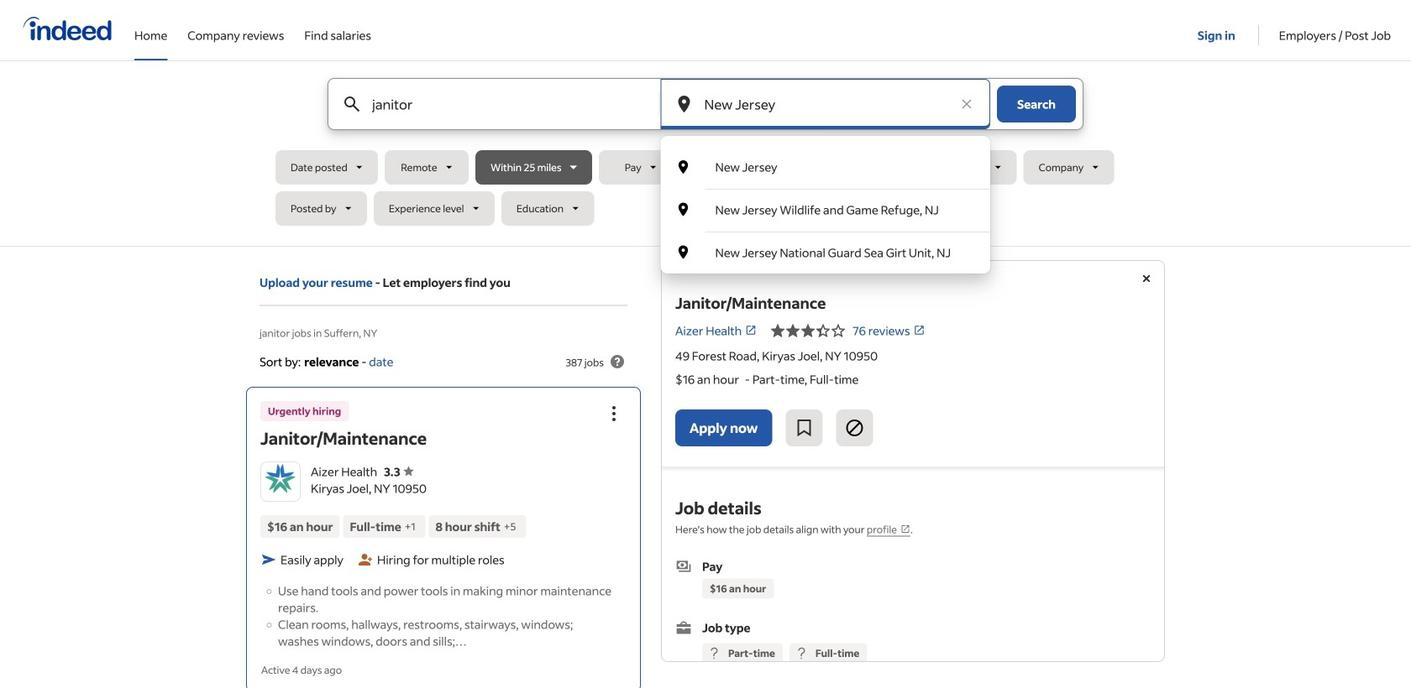 Task type: vqa. For each thing, say whether or not it's contained in the screenshot.
save
no



Task type: locate. For each thing, give the bounding box(es) containing it.
1 horizontal spatial missing qualification image
[[794, 646, 809, 662]]

not interested image
[[845, 418, 865, 439]]

save this job image
[[794, 418, 814, 439]]

clear location input image
[[959, 96, 975, 113]]

company logo image
[[261, 463, 300, 501]]

job actions for janitor/maintenance is collapsed image
[[604, 404, 624, 424]]

None search field
[[276, 78, 1136, 274]]

3.3 out of five stars rating image
[[384, 464, 414, 480]]

close job details image
[[1137, 269, 1157, 289]]

Edit location text field
[[701, 79, 950, 129]]

0 horizontal spatial missing qualification image
[[707, 646, 722, 662]]

search suggestions list box
[[661, 146, 990, 274]]

missing qualification image
[[707, 646, 722, 662], [794, 646, 809, 662]]

aizer health (opens in a new tab) image
[[745, 325, 757, 337]]



Task type: describe. For each thing, give the bounding box(es) containing it.
2 missing qualification image from the left
[[794, 646, 809, 662]]

job preferences (opens in a new window) image
[[901, 525, 911, 535]]

search: Job title, keywords, or company text field
[[369, 79, 631, 129]]

1 missing qualification image from the left
[[707, 646, 722, 662]]

3.3 out of 5 stars image
[[770, 321, 846, 341]]

3.3 out of 5 stars. link to 76 reviews company ratings (opens in a new tab) image
[[914, 325, 925, 337]]

help icon image
[[607, 352, 628, 372]]



